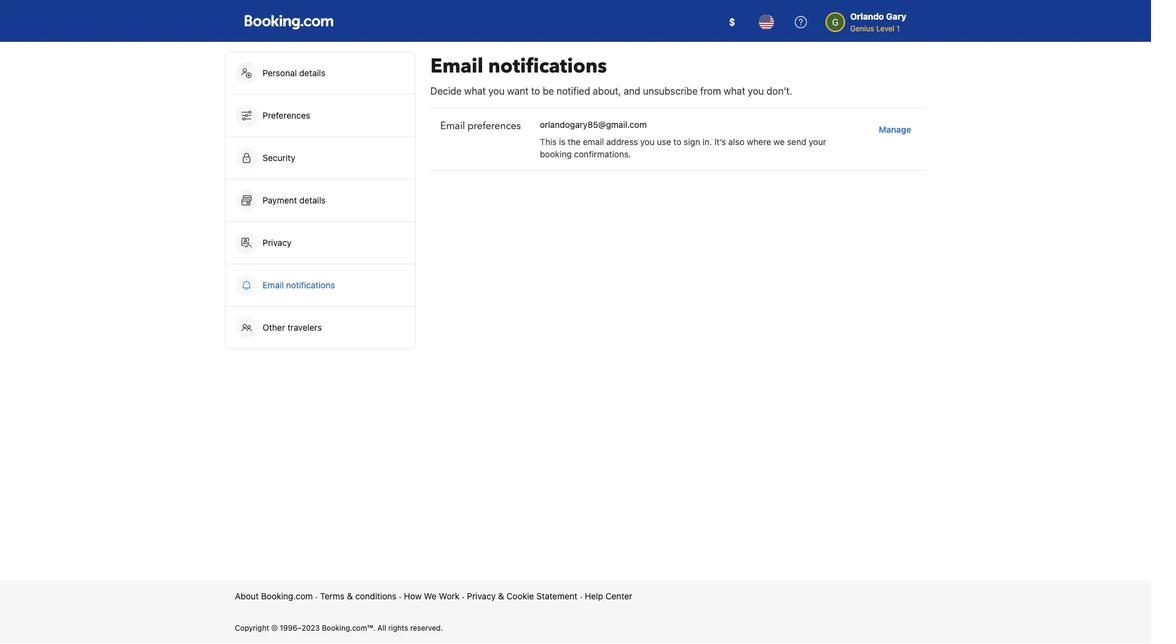 Task type: locate. For each thing, give the bounding box(es) containing it.
& left cookie at the left bottom
[[498, 591, 504, 602]]

we
[[424, 591, 437, 602]]

orlando gary genius level 1
[[851, 11, 907, 33]]

booking.com™.
[[322, 624, 376, 632]]

1 vertical spatial notifications
[[286, 280, 335, 290]]

0 horizontal spatial notifications
[[286, 280, 335, 290]]

1 vertical spatial details
[[299, 195, 326, 205]]

email preferences
[[440, 119, 521, 133]]

details
[[299, 68, 326, 78], [299, 195, 326, 205]]

0 vertical spatial email
[[431, 53, 484, 80]]

about booking.com link
[[235, 591, 313, 603]]

to
[[531, 85, 540, 97], [674, 137, 682, 147]]

0 horizontal spatial what
[[464, 85, 486, 97]]

& for privacy
[[498, 591, 504, 602]]

don't.
[[767, 85, 793, 97]]

your
[[809, 137, 827, 147]]

email
[[431, 53, 484, 80], [440, 119, 465, 133], [263, 280, 284, 290]]

notifications up travelers
[[286, 280, 335, 290]]

email inside "email notifications decide what you want to be notified about, and unsubscribe from what you don't."
[[431, 53, 484, 80]]

email up decide
[[431, 53, 484, 80]]

help center
[[585, 591, 633, 602]]

you inside the this is the email address you use to sign in. it's also where we send your booking confirmations.
[[641, 137, 655, 147]]

about,
[[593, 85, 621, 97]]

0 horizontal spatial to
[[531, 85, 540, 97]]

work
[[439, 591, 460, 602]]

& right terms
[[347, 591, 353, 602]]

0 vertical spatial notifications
[[488, 53, 607, 80]]

you left the want
[[489, 85, 505, 97]]

to right use
[[674, 137, 682, 147]]

email notifications
[[263, 280, 335, 290]]

privacy right work
[[467, 591, 496, 602]]

privacy & cookie statement
[[467, 591, 578, 602]]

1 & from the left
[[347, 591, 353, 602]]

genius
[[851, 24, 875, 33]]

preferences
[[263, 110, 310, 121]]

confirmations.
[[574, 149, 631, 159]]

rights
[[388, 624, 408, 632]]

2 what from the left
[[724, 85, 746, 97]]

privacy down payment
[[263, 238, 292, 248]]

reserved.
[[410, 624, 443, 632]]

you left don't.
[[748, 85, 764, 97]]

privacy
[[263, 238, 292, 248], [467, 591, 496, 602]]

what right decide
[[464, 85, 486, 97]]

the
[[568, 137, 581, 147]]

manage link
[[874, 119, 917, 141]]

1 vertical spatial to
[[674, 137, 682, 147]]

and
[[624, 85, 641, 97]]

address
[[606, 137, 638, 147]]

0 vertical spatial privacy
[[263, 238, 292, 248]]

details right personal
[[299, 68, 326, 78]]

where
[[747, 137, 771, 147]]

1996–2023
[[280, 624, 320, 632]]

0 horizontal spatial &
[[347, 591, 353, 602]]

what right from
[[724, 85, 746, 97]]

notifications up be
[[488, 53, 607, 80]]

2 details from the top
[[299, 195, 326, 205]]

you left use
[[641, 137, 655, 147]]

is
[[559, 137, 566, 147]]

to inside "email notifications decide what you want to be notified about, and unsubscribe from what you don't."
[[531, 85, 540, 97]]

personal details link
[[226, 52, 415, 94]]

email up other
[[263, 280, 284, 290]]

booking
[[540, 149, 572, 159]]

1 horizontal spatial to
[[674, 137, 682, 147]]

1 horizontal spatial you
[[641, 137, 655, 147]]

notifications inside "email notifications decide what you want to be notified about, and unsubscribe from what you don't."
[[488, 53, 607, 80]]

also
[[729, 137, 745, 147]]

email for email notifications decide what you want to be notified about, and unsubscribe from what you don't.
[[431, 53, 484, 80]]

from
[[701, 85, 721, 97]]

1 horizontal spatial notifications
[[488, 53, 607, 80]]

decide
[[431, 85, 462, 97]]

to left be
[[531, 85, 540, 97]]

1 details from the top
[[299, 68, 326, 78]]

to inside the this is the email address you use to sign in. it's also where we send your booking confirmations.
[[674, 137, 682, 147]]

email for email preferences
[[440, 119, 465, 133]]

2 & from the left
[[498, 591, 504, 602]]

&
[[347, 591, 353, 602], [498, 591, 504, 602]]

0 vertical spatial details
[[299, 68, 326, 78]]

privacy for privacy
[[263, 238, 292, 248]]

you
[[489, 85, 505, 97], [748, 85, 764, 97], [641, 137, 655, 147]]

notified
[[557, 85, 590, 97]]

details right payment
[[299, 195, 326, 205]]

statement
[[537, 591, 578, 602]]

0 vertical spatial to
[[531, 85, 540, 97]]

email notifications link
[[226, 265, 415, 306]]

1 vertical spatial email
[[440, 119, 465, 133]]

& for terms
[[347, 591, 353, 602]]

what
[[464, 85, 486, 97], [724, 85, 746, 97]]

gary
[[887, 11, 907, 22]]

unsubscribe
[[643, 85, 698, 97]]

2 horizontal spatial you
[[748, 85, 764, 97]]

help
[[585, 591, 603, 602]]

2 vertical spatial email
[[263, 280, 284, 290]]

payment details
[[263, 195, 328, 205]]

0 horizontal spatial privacy
[[263, 238, 292, 248]]

terms & conditions
[[320, 591, 397, 602]]

1 horizontal spatial &
[[498, 591, 504, 602]]

level
[[877, 24, 895, 33]]

notifications
[[488, 53, 607, 80], [286, 280, 335, 290]]

payment details link
[[226, 180, 415, 221]]

1 vertical spatial privacy
[[467, 591, 496, 602]]

conditions
[[355, 591, 397, 602]]

personal details
[[263, 68, 326, 78]]

it's
[[715, 137, 726, 147]]

email down decide
[[440, 119, 465, 133]]

other travelers
[[263, 323, 322, 333]]

terms
[[320, 591, 345, 602]]

1 horizontal spatial privacy
[[467, 591, 496, 602]]

1 horizontal spatial what
[[724, 85, 746, 97]]



Task type: describe. For each thing, give the bounding box(es) containing it.
1 what from the left
[[464, 85, 486, 97]]

other travelers link
[[226, 307, 415, 349]]

©
[[271, 624, 278, 632]]

cookie
[[507, 591, 534, 602]]

how we work
[[404, 591, 460, 602]]

sign
[[684, 137, 701, 147]]

email for email notifications
[[263, 280, 284, 290]]

terms & conditions link
[[320, 591, 397, 603]]

notifications for email notifications decide what you want to be notified about, and unsubscribe from what you don't.
[[488, 53, 607, 80]]

about booking.com
[[235, 591, 313, 602]]

details for payment details
[[299, 195, 326, 205]]

how we work link
[[404, 591, 460, 603]]

this
[[540, 137, 557, 147]]

booking.com
[[261, 591, 313, 602]]

in.
[[703, 137, 712, 147]]

personal
[[263, 68, 297, 78]]

1
[[897, 24, 900, 33]]

privacy & cookie statement link
[[467, 591, 578, 603]]

we
[[774, 137, 785, 147]]

about
[[235, 591, 259, 602]]

all
[[378, 624, 386, 632]]

0 horizontal spatial you
[[489, 85, 505, 97]]

$
[[729, 16, 736, 28]]

orlando
[[851, 11, 884, 22]]

center
[[606, 591, 633, 602]]

orlandogary85@gmail.com
[[540, 120, 647, 130]]

security link
[[226, 137, 415, 179]]

notifications for email notifications
[[286, 280, 335, 290]]

privacy for privacy & cookie statement
[[467, 591, 496, 602]]

want
[[507, 85, 529, 97]]

send
[[787, 137, 807, 147]]

manage
[[879, 125, 912, 135]]

copyright
[[235, 624, 269, 632]]

use
[[657, 137, 671, 147]]

other
[[263, 323, 285, 333]]

privacy link
[[226, 222, 415, 264]]

help center link
[[585, 591, 633, 603]]

security
[[263, 153, 295, 163]]

preferences
[[468, 119, 521, 133]]

$ button
[[718, 7, 747, 37]]

travelers
[[288, 323, 322, 333]]

email
[[583, 137, 604, 147]]

how
[[404, 591, 422, 602]]

email notifications decide what you want to be notified about, and unsubscribe from what you don't.
[[431, 53, 793, 97]]

details for personal details
[[299, 68, 326, 78]]

copyright © 1996–2023 booking.com™. all rights reserved.
[[235, 624, 443, 632]]

this is the email address you use to sign in. it's also where we send your booking confirmations.
[[540, 137, 827, 159]]

payment
[[263, 195, 297, 205]]

preferences link
[[226, 95, 415, 137]]

be
[[543, 85, 554, 97]]



Task type: vqa. For each thing, say whether or not it's contained in the screenshot.
the bottommost OR
no



